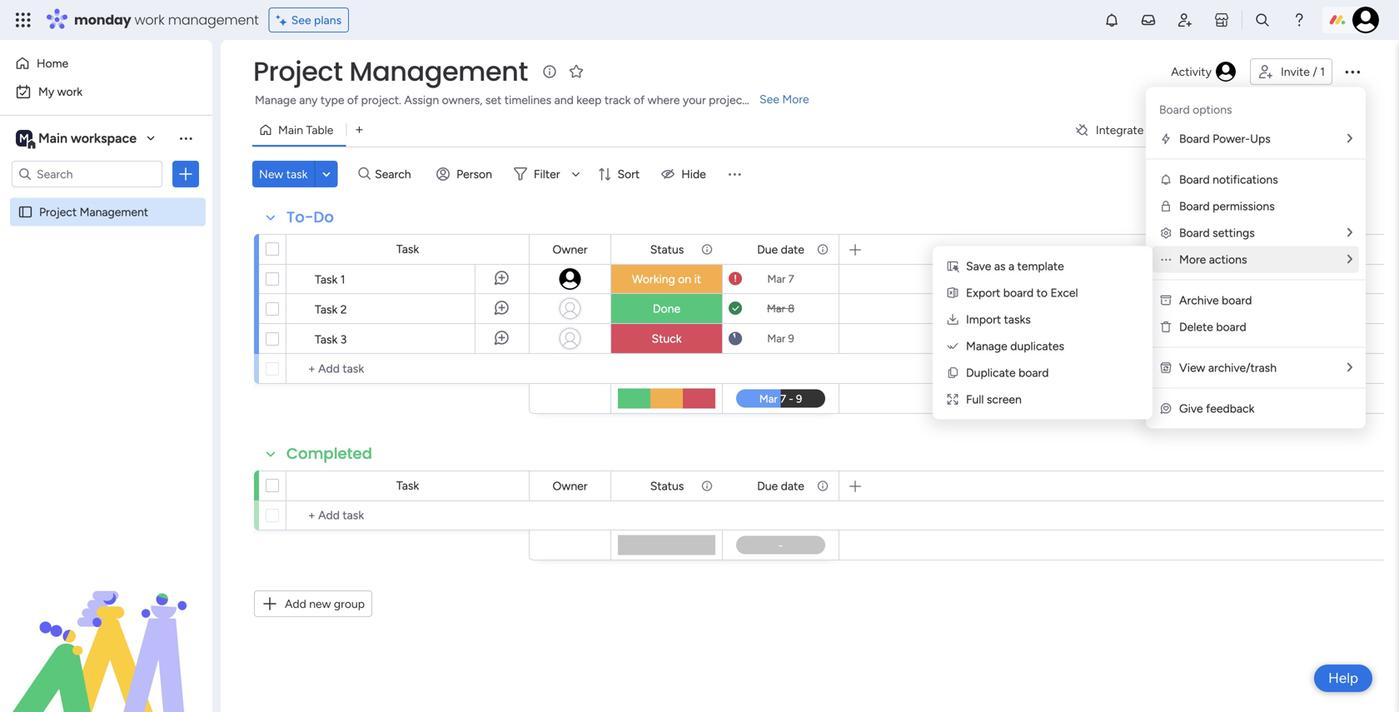 Task type: locate. For each thing, give the bounding box(es) containing it.
v2 done deadline image
[[729, 301, 742, 317]]

board right board power-ups image
[[1180, 132, 1210, 146]]

1 vertical spatial manage
[[966, 339, 1008, 353]]

template
[[1018, 259, 1065, 273]]

manage left any
[[255, 93, 296, 107]]

0 vertical spatial status field
[[646, 240, 688, 259]]

power-
[[1213, 132, 1251, 146]]

Search field
[[371, 162, 421, 186]]

see for see plans
[[291, 13, 311, 27]]

1 vertical spatial date
[[781, 479, 805, 493]]

1 status from the top
[[650, 242, 684, 257]]

invite members image
[[1177, 12, 1194, 28]]

1 horizontal spatial see
[[760, 92, 780, 106]]

see for see more
[[760, 92, 780, 106]]

status for to-do
[[650, 242, 684, 257]]

work for my
[[57, 85, 83, 99]]

0 vertical spatial due date field
[[753, 240, 809, 259]]

view
[[1180, 361, 1206, 375]]

0 vertical spatial work
[[135, 10, 165, 29]]

main
[[278, 123, 303, 137], [38, 130, 68, 146]]

owner
[[553, 242, 588, 257], [553, 479, 588, 493]]

home
[[37, 56, 68, 70]]

import tasks image
[[946, 313, 960, 326]]

automate button
[[1236, 117, 1325, 143]]

board up "delete board"
[[1222, 293, 1253, 307]]

0 vertical spatial project
[[253, 53, 343, 90]]

2 vertical spatial list arrow image
[[1348, 362, 1353, 374]]

main inside the workspace selection element
[[38, 130, 68, 146]]

Status field
[[646, 240, 688, 259], [646, 477, 688, 495]]

0 vertical spatial mar
[[768, 272, 786, 286]]

delete board
[[1180, 320, 1247, 334]]

give feedback image
[[1160, 402, 1173, 415]]

board notifications image
[[1160, 173, 1173, 186]]

1 vertical spatial see
[[760, 92, 780, 106]]

status
[[650, 242, 684, 257], [650, 479, 684, 493]]

0 vertical spatial 1
[[1321, 65, 1326, 79]]

0 vertical spatial due
[[757, 242, 778, 257]]

main for main workspace
[[38, 130, 68, 146]]

0 horizontal spatial see
[[291, 13, 311, 27]]

board right board notifications image
[[1180, 172, 1210, 187]]

Owner field
[[549, 240, 592, 259], [549, 477, 592, 495]]

stands.
[[750, 93, 787, 107]]

home link
[[10, 50, 202, 77]]

board left to
[[1004, 286, 1034, 300]]

board up board power-ups image
[[1160, 102, 1190, 117]]

owners,
[[442, 93, 483, 107]]

0 vertical spatial date
[[781, 242, 805, 257]]

work for monday
[[135, 10, 165, 29]]

track
[[605, 93, 631, 107]]

full
[[966, 392, 984, 407]]

activity button
[[1165, 58, 1244, 85]]

show board description image
[[540, 63, 560, 80]]

+ Add task text field
[[295, 359, 522, 379]]

management down search in workspace field
[[80, 205, 148, 219]]

1 vertical spatial due date
[[757, 479, 805, 493]]

1 inside the invite / 1 button
[[1321, 65, 1326, 79]]

mar
[[768, 272, 786, 286], [767, 302, 786, 315], [767, 332, 786, 345]]

2 due date field from the top
[[753, 477, 809, 495]]

0 horizontal spatial more
[[783, 92, 810, 106]]

tasks
[[1004, 312, 1031, 327]]

invite / 1
[[1281, 65, 1326, 79]]

0 vertical spatial owner field
[[549, 240, 592, 259]]

1 vertical spatial status field
[[646, 477, 688, 495]]

board for board permissions
[[1180, 199, 1210, 213]]

board for board notifications
[[1180, 172, 1210, 187]]

1 status field from the top
[[646, 240, 688, 259]]

add new group button
[[254, 591, 372, 617]]

my work link
[[10, 78, 202, 105]]

1 vertical spatial work
[[57, 85, 83, 99]]

work inside option
[[57, 85, 83, 99]]

1 horizontal spatial of
[[634, 93, 645, 107]]

main right workspace icon
[[38, 130, 68, 146]]

see right project
[[760, 92, 780, 106]]

help
[[1329, 670, 1359, 687]]

1 due date from the top
[[757, 242, 805, 257]]

1 vertical spatial project management
[[39, 205, 148, 219]]

project management list box
[[0, 195, 212, 451]]

monday work management
[[74, 10, 259, 29]]

2 status field from the top
[[646, 477, 688, 495]]

more right project
[[783, 92, 810, 106]]

1 vertical spatial management
[[80, 205, 148, 219]]

task down search field
[[396, 242, 419, 256]]

board down archive board
[[1217, 320, 1247, 334]]

project
[[253, 53, 343, 90], [39, 205, 77, 219]]

new
[[259, 167, 283, 181]]

1 date from the top
[[781, 242, 805, 257]]

0 horizontal spatial main
[[38, 130, 68, 146]]

9
[[789, 332, 795, 345]]

view archive/trash
[[1180, 361, 1277, 375]]

where
[[648, 93, 680, 107]]

task up task 2
[[315, 272, 338, 287]]

0 horizontal spatial of
[[347, 93, 358, 107]]

mar for mar 9
[[767, 332, 786, 345]]

2 date from the top
[[781, 479, 805, 493]]

export
[[966, 286, 1001, 300]]

work right my at the top left of the page
[[57, 85, 83, 99]]

main for main table
[[278, 123, 303, 137]]

project up any
[[253, 53, 343, 90]]

board right board settings image
[[1180, 226, 1210, 240]]

7
[[789, 272, 794, 286]]

2
[[341, 302, 347, 317]]

keep
[[577, 93, 602, 107]]

project management down search in workspace field
[[39, 205, 148, 219]]

3
[[341, 332, 347, 347]]

0 vertical spatial see
[[291, 13, 311, 27]]

0 vertical spatial list arrow image
[[1348, 227, 1353, 239]]

main workspace
[[38, 130, 137, 146]]

project management up project.
[[253, 53, 528, 90]]

1 horizontal spatial manage
[[966, 339, 1008, 353]]

archive board
[[1180, 293, 1253, 307]]

main inside the main table button
[[278, 123, 303, 137]]

2 vertical spatial mar
[[767, 332, 786, 345]]

see inside button
[[291, 13, 311, 27]]

of
[[347, 93, 358, 107], [634, 93, 645, 107]]

date for first due date field from the top of the page
[[781, 242, 805, 257]]

integrate button
[[1068, 112, 1229, 147]]

1 horizontal spatial main
[[278, 123, 303, 137]]

more right more actions image
[[1180, 252, 1207, 267]]

see
[[291, 13, 311, 27], [760, 92, 780, 106]]

board for export
[[1004, 286, 1034, 300]]

hide
[[682, 167, 706, 181]]

list arrow image for more actions
[[1348, 253, 1353, 265]]

1 vertical spatial mar
[[767, 302, 786, 315]]

add new group
[[285, 597, 365, 611]]

option
[[0, 197, 212, 200]]

manage duplicates
[[966, 339, 1065, 353]]

mar left the 9
[[767, 332, 786, 345]]

see left plans
[[291, 13, 311, 27]]

0 horizontal spatial project
[[39, 205, 77, 219]]

1 of from the left
[[347, 93, 358, 107]]

0 horizontal spatial 1
[[341, 272, 345, 287]]

delete board image
[[1160, 320, 1173, 334]]

column information image
[[701, 243, 714, 256]]

mar 9
[[767, 332, 795, 345]]

/
[[1313, 65, 1318, 79]]

duplicates
[[1011, 339, 1065, 353]]

add view image
[[356, 124, 363, 136]]

1 vertical spatial list arrow image
[[1348, 253, 1353, 265]]

1 horizontal spatial management
[[349, 53, 528, 90]]

v2 search image
[[359, 165, 371, 183]]

2 of from the left
[[634, 93, 645, 107]]

v2 overdue deadline image
[[729, 271, 742, 287]]

task
[[396, 242, 419, 256], [315, 272, 338, 287], [315, 302, 338, 317], [315, 332, 338, 347], [396, 479, 419, 493]]

1 right /
[[1321, 65, 1326, 79]]

done
[[653, 302, 681, 316]]

3 list arrow image from the top
[[1348, 362, 1353, 374]]

1 owner from the top
[[553, 242, 588, 257]]

menu
[[1146, 87, 1366, 429]]

0 horizontal spatial management
[[80, 205, 148, 219]]

sort
[[618, 167, 640, 181]]

search everything image
[[1255, 12, 1271, 28]]

manage duplicates image
[[946, 340, 960, 353]]

2 list arrow image from the top
[[1348, 253, 1353, 265]]

+ Add task text field
[[295, 506, 522, 526]]

1 horizontal spatial 1
[[1321, 65, 1326, 79]]

due
[[757, 242, 778, 257], [757, 479, 778, 493]]

0 horizontal spatial manage
[[255, 93, 296, 107]]

export board to excel image
[[946, 286, 960, 300]]

mar left 8
[[767, 302, 786, 315]]

do
[[314, 207, 334, 228]]

column information image
[[816, 243, 830, 256], [701, 479, 714, 493], [816, 479, 830, 493]]

1 owner field from the top
[[549, 240, 592, 259]]

person
[[457, 167, 492, 181]]

mar 8
[[767, 302, 795, 315]]

save
[[966, 259, 992, 273]]

board for delete
[[1217, 320, 1247, 334]]

notifications image
[[1104, 12, 1121, 28]]

options image
[[1343, 62, 1363, 82]]

0 vertical spatial owner
[[553, 242, 588, 257]]

set
[[486, 93, 502, 107]]

it
[[694, 272, 702, 286]]

task left 3
[[315, 332, 338, 347]]

1 vertical spatial owner
[[553, 479, 588, 493]]

new task button
[[252, 161, 314, 187]]

filter button
[[507, 161, 586, 187]]

1 vertical spatial status
[[650, 479, 684, 493]]

mar for mar 7
[[768, 272, 786, 286]]

management up assign
[[349, 53, 528, 90]]

board down duplicates
[[1019, 366, 1049, 380]]

1 vertical spatial due date field
[[753, 477, 809, 495]]

work
[[135, 10, 165, 29], [57, 85, 83, 99]]

1 up the 2
[[341, 272, 345, 287]]

column information image for the status field associated with completed
[[701, 479, 714, 493]]

project right public board icon
[[39, 205, 77, 219]]

export board to excel
[[966, 286, 1079, 300]]

board for board options
[[1160, 102, 1190, 117]]

select product image
[[15, 12, 32, 28]]

collapse board header image
[[1349, 123, 1362, 137]]

of right the track
[[634, 93, 645, 107]]

Due date field
[[753, 240, 809, 259], [753, 477, 809, 495]]

status field for to-do
[[646, 240, 688, 259]]

1 horizontal spatial work
[[135, 10, 165, 29]]

due date
[[757, 242, 805, 257], [757, 479, 805, 493]]

my
[[38, 85, 54, 99]]

board settings image
[[1160, 226, 1173, 240]]

0 horizontal spatial work
[[57, 85, 83, 99]]

menu image
[[726, 166, 743, 182]]

0 vertical spatial status
[[650, 242, 684, 257]]

1 vertical spatial owner field
[[549, 477, 592, 495]]

main left 'table'
[[278, 123, 303, 137]]

stuck
[[652, 332, 682, 346]]

workspace
[[71, 130, 137, 146]]

2 status from the top
[[650, 479, 684, 493]]

home option
[[10, 50, 202, 77]]

manage down import
[[966, 339, 1008, 353]]

1 vertical spatial project
[[39, 205, 77, 219]]

0 vertical spatial due date
[[757, 242, 805, 257]]

2 owner field from the top
[[549, 477, 592, 495]]

1 list arrow image from the top
[[1348, 227, 1353, 239]]

more
[[783, 92, 810, 106], [1180, 252, 1207, 267]]

2 owner from the top
[[553, 479, 588, 493]]

board right board permissions icon
[[1180, 199, 1210, 213]]

full screen image
[[946, 393, 960, 406]]

board notifications
[[1180, 172, 1279, 187]]

task left the 2
[[315, 302, 338, 317]]

mar left the 7
[[768, 272, 786, 286]]

project management inside list box
[[39, 205, 148, 219]]

1 vertical spatial more
[[1180, 252, 1207, 267]]

feedback
[[1206, 402, 1255, 416]]

a
[[1009, 259, 1015, 273]]

0 horizontal spatial project management
[[39, 205, 148, 219]]

plans
[[314, 13, 342, 27]]

0 vertical spatial manage
[[255, 93, 296, 107]]

board permissions image
[[1160, 200, 1173, 213]]

1 horizontal spatial more
[[1180, 252, 1207, 267]]

actions
[[1210, 252, 1248, 267]]

new task
[[259, 167, 308, 181]]

of right "type"
[[347, 93, 358, 107]]

1 vertical spatial due
[[757, 479, 778, 493]]

work right monday
[[135, 10, 165, 29]]

management
[[349, 53, 528, 90], [80, 205, 148, 219]]

list arrow image
[[1348, 227, 1353, 239], [1348, 253, 1353, 265], [1348, 362, 1353, 374]]

1 horizontal spatial project management
[[253, 53, 528, 90]]

gary orlando image
[[1353, 7, 1380, 33]]

board
[[1160, 102, 1190, 117], [1180, 132, 1210, 146], [1180, 172, 1210, 187], [1180, 199, 1210, 213], [1180, 226, 1210, 240]]



Task type: describe. For each thing, give the bounding box(es) containing it.
list arrow image
[[1348, 132, 1353, 145]]

lottie animation element
[[0, 544, 212, 712]]

help button
[[1315, 665, 1373, 692]]

status field for completed
[[646, 477, 688, 495]]

board settings
[[1180, 226, 1255, 240]]

management inside list box
[[80, 205, 148, 219]]

sort button
[[591, 161, 650, 187]]

excel
[[1051, 286, 1079, 300]]

board for board settings
[[1180, 226, 1210, 240]]

delete
[[1180, 320, 1214, 334]]

task
[[286, 167, 308, 181]]

lottie animation image
[[0, 544, 212, 712]]

0 vertical spatial project management
[[253, 53, 528, 90]]

1 due from the top
[[757, 242, 778, 257]]

list arrow image for view archive/trash
[[1348, 362, 1353, 374]]

manage any type of project. assign owners, set timelines and keep track of where your project stands.
[[255, 93, 787, 107]]

column information image for 2nd due date field
[[816, 479, 830, 493]]

To-Do field
[[282, 207, 338, 228]]

see plans
[[291, 13, 342, 27]]

import tasks
[[966, 312, 1031, 327]]

arrow down image
[[566, 164, 586, 184]]

workspace selection element
[[16, 128, 139, 150]]

full screen
[[966, 392, 1022, 407]]

table
[[306, 123, 334, 137]]

2 due date from the top
[[757, 479, 805, 493]]

task 1
[[315, 272, 345, 287]]

invite / 1 button
[[1250, 58, 1333, 85]]

options image
[[177, 166, 194, 182]]

working on it
[[632, 272, 702, 286]]

view archive/trash image
[[1160, 361, 1173, 374]]

mar 7
[[768, 272, 794, 286]]

completed
[[287, 443, 372, 464]]

to-do
[[287, 207, 334, 228]]

manage for manage duplicates
[[966, 339, 1008, 353]]

my work
[[38, 85, 83, 99]]

import
[[966, 312, 1002, 327]]

board power-ups
[[1180, 132, 1271, 146]]

board options
[[1160, 102, 1233, 117]]

Completed field
[[282, 443, 377, 465]]

give
[[1180, 402, 1204, 416]]

help image
[[1291, 12, 1308, 28]]

monday
[[74, 10, 131, 29]]

save as a template
[[966, 259, 1065, 273]]

column information image for first due date field from the top of the page
[[816, 243, 830, 256]]

0 vertical spatial more
[[783, 92, 810, 106]]

mar for mar 8
[[767, 302, 786, 315]]

assign
[[404, 93, 439, 107]]

filter
[[534, 167, 560, 181]]

update feed image
[[1141, 12, 1157, 28]]

my work option
[[10, 78, 202, 105]]

notifications
[[1213, 172, 1279, 187]]

to
[[1037, 286, 1048, 300]]

public board image
[[17, 204, 33, 220]]

add to favorites image
[[568, 63, 585, 80]]

project
[[709, 93, 747, 107]]

archive board image
[[1160, 294, 1173, 307]]

hide button
[[655, 161, 716, 187]]

person button
[[430, 161, 502, 187]]

manage for manage any type of project. assign owners, set timelines and keep track of where your project stands.
[[255, 93, 296, 107]]

project inside list box
[[39, 205, 77, 219]]

task for task 1
[[315, 272, 338, 287]]

group
[[334, 597, 365, 611]]

monday marketplace image
[[1214, 12, 1231, 28]]

on
[[678, 272, 692, 286]]

see more
[[760, 92, 810, 106]]

options
[[1193, 102, 1233, 117]]

permissions
[[1213, 199, 1275, 213]]

2 due from the top
[[757, 479, 778, 493]]

angle down image
[[323, 168, 331, 180]]

board permissions
[[1180, 199, 1275, 213]]

more actions image
[[1160, 253, 1173, 266]]

workspace image
[[16, 129, 32, 147]]

to-
[[287, 207, 314, 228]]

duplicate board
[[966, 366, 1049, 380]]

task 3
[[315, 332, 347, 347]]

your
[[683, 93, 706, 107]]

give feedback
[[1180, 402, 1255, 416]]

more actions
[[1180, 252, 1248, 267]]

and
[[555, 93, 574, 107]]

m
[[19, 131, 29, 145]]

archive/trash
[[1209, 361, 1277, 375]]

board for archive
[[1222, 293, 1253, 307]]

settings
[[1213, 226, 1255, 240]]

more inside menu
[[1180, 252, 1207, 267]]

board for duplicate
[[1019, 366, 1049, 380]]

1 vertical spatial 1
[[341, 272, 345, 287]]

1 horizontal spatial project
[[253, 53, 343, 90]]

duplicate board image
[[946, 366, 960, 379]]

see more link
[[758, 91, 811, 107]]

1 due date field from the top
[[753, 240, 809, 259]]

main table
[[278, 123, 334, 137]]

task up + add task text box
[[396, 479, 419, 493]]

save as a template image
[[946, 260, 960, 273]]

Project Management field
[[249, 53, 532, 90]]

management
[[168, 10, 259, 29]]

task for task 2
[[315, 302, 338, 317]]

working
[[632, 272, 675, 286]]

any
[[299, 93, 318, 107]]

board for board power-ups
[[1180, 132, 1210, 146]]

automate
[[1266, 123, 1318, 137]]

list arrow image for board settings
[[1348, 227, 1353, 239]]

type
[[321, 93, 344, 107]]

0 vertical spatial management
[[349, 53, 528, 90]]

task 2
[[315, 302, 347, 317]]

workspace options image
[[177, 130, 194, 146]]

task for task 3
[[315, 332, 338, 347]]

menu containing board options
[[1146, 87, 1366, 429]]

Search in workspace field
[[35, 165, 139, 184]]

screen
[[987, 392, 1022, 407]]

duplicate
[[966, 366, 1016, 380]]

project.
[[361, 93, 402, 107]]

add
[[285, 597, 306, 611]]

new
[[309, 597, 331, 611]]

archive
[[1180, 293, 1219, 307]]

date for 2nd due date field
[[781, 479, 805, 493]]

8
[[788, 302, 795, 315]]

board power-ups image
[[1160, 132, 1173, 145]]

as
[[995, 259, 1006, 273]]

status for completed
[[650, 479, 684, 493]]

integrate
[[1096, 123, 1144, 137]]



Task type: vqa. For each thing, say whether or not it's contained in the screenshot.
Close Recently Visited IMAGE
no



